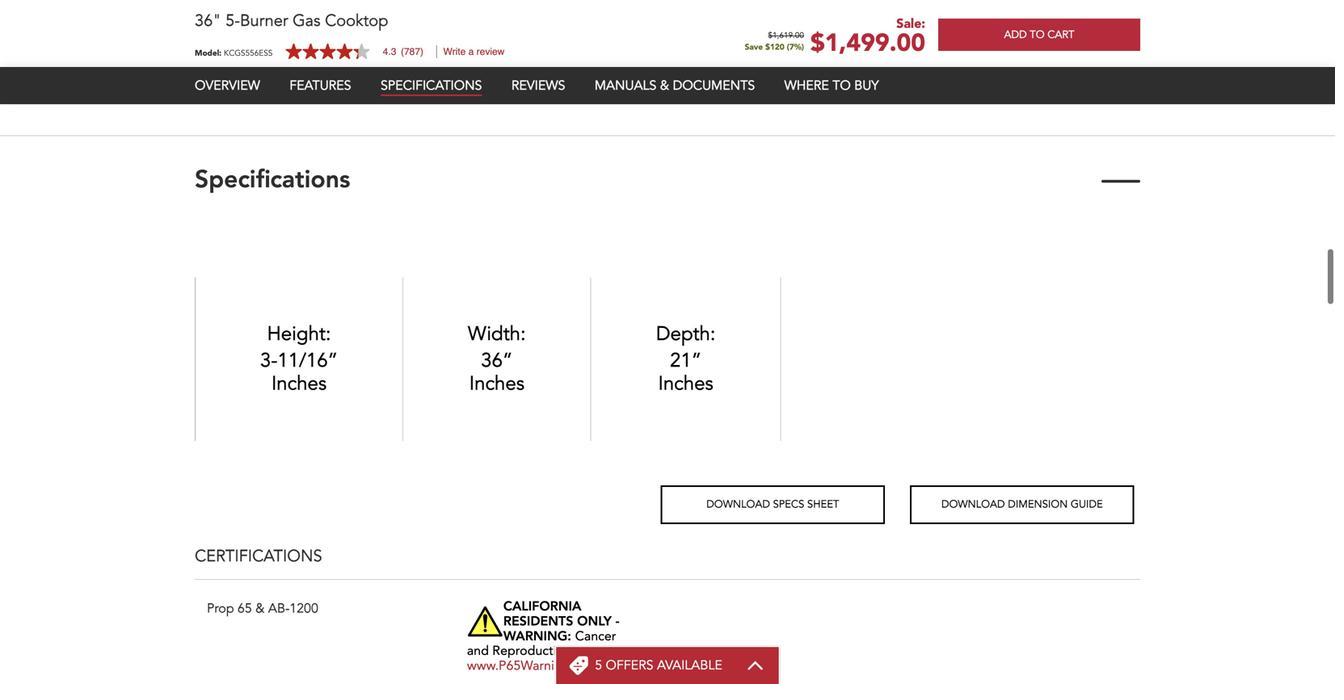 Task type: locate. For each thing, give the bounding box(es) containing it.
0 horizontal spatial specifications
[[195, 169, 350, 194]]

0 horizontal spatial of
[[353, 29, 365, 42]]

.
[[616, 661, 620, 674]]

cancer and reproductive harm - www.p65warnings.ca.gov .
[[467, 631, 620, 674]]

sheet
[[807, 498, 839, 512]]

1 enhance from the left
[[195, 29, 244, 42]]

and
[[443, 29, 465, 42], [467, 646, 489, 659]]

-
[[616, 616, 620, 629], [609, 646, 613, 659]]

their
[[676, 46, 702, 59]]

1 horizontal spatial inches
[[469, 371, 525, 397]]

inches for depth: 21 " inches
[[658, 371, 713, 397]]

- right "5"
[[609, 646, 613, 659]]

0 vertical spatial specifications
[[381, 77, 482, 95]]

www.p65warnings.ca.gov link
[[467, 661, 616, 674]]

3 " from the left
[[692, 347, 702, 374]]

look
[[325, 29, 350, 42], [751, 29, 776, 42]]

1 horizontal spatial download
[[942, 498, 1005, 512]]

enhance up cookware
[[195, 29, 244, 42]]

0 horizontal spatial enhance
[[195, 29, 244, 42]]

inches down height:
[[272, 371, 327, 397]]

feel.
[[761, 46, 786, 59]]

manuals
[[595, 77, 657, 95]]

california
[[503, 601, 582, 614]]

0 horizontal spatial to
[[833, 77, 851, 95]]

inches inside depth: 21 " inches
[[658, 371, 713, 397]]

sale:
[[897, 15, 926, 33]]

"
[[328, 347, 338, 374], [503, 347, 513, 374], [692, 347, 702, 374]]

5-
[[226, 10, 240, 32]]

$120
[[765, 42, 785, 53]]

cooktop right (7%)
[[818, 29, 866, 42]]

only
[[577, 616, 612, 629]]

0 vertical spatial and
[[443, 29, 465, 42]]

3 inches from the left
[[658, 371, 713, 397]]

construction
[[982, 29, 1054, 42]]

enhance inside enhance the look of the cooktop surface with sturdy construction that adds to their premium feel.
[[676, 29, 725, 42]]

write
[[443, 46, 466, 57]]

download left specs
[[707, 498, 770, 512]]

specifications link
[[381, 77, 482, 96]]

enhance inside 'enhance the beautiful look of the cooktop and allow easy movement of cookware around the entire cooking surface.'
[[195, 29, 244, 42]]

manuals & documents
[[595, 77, 755, 95]]

of inside enhance the look of the cooktop surface with sturdy construction that adds to their premium feel.
[[780, 29, 792, 42]]

2 cooktop from the left
[[818, 29, 866, 42]]

2 enhance from the left
[[676, 29, 725, 42]]

2 " from the left
[[503, 347, 513, 374]]

inches for width: 36 " inches
[[469, 371, 525, 397]]

1 download from the left
[[707, 498, 770, 512]]

cooktop up (787)
[[391, 29, 440, 42]]

0 horizontal spatial -
[[609, 646, 613, 659]]

download
[[707, 498, 770, 512], [942, 498, 1005, 512]]

0 vertical spatial &
[[660, 77, 669, 95]]

movement
[[532, 29, 594, 42]]

warning:
[[503, 631, 571, 644]]

to left buy
[[833, 77, 851, 95]]

download left dimension
[[942, 498, 1005, 512]]

of right movement
[[597, 29, 609, 42]]

add to cart button
[[938, 19, 1141, 51]]

1 inches from the left
[[272, 371, 327, 397]]

specifications
[[381, 77, 482, 95], [195, 169, 350, 194]]

1 vertical spatial and
[[467, 646, 489, 659]]

1 horizontal spatial enhance
[[676, 29, 725, 42]]

(7%)
[[787, 42, 804, 53]]

" for width:
[[503, 347, 513, 374]]

2 horizontal spatial inches
[[658, 371, 713, 397]]

1 vertical spatial &
[[256, 600, 265, 618]]

of up 'feel.'
[[780, 29, 792, 42]]

inches inside width: 36 " inches
[[469, 371, 525, 397]]

1 horizontal spatial to
[[1115, 29, 1128, 42]]

1 look from the left
[[325, 29, 350, 42]]

the up cooking
[[369, 29, 388, 42]]

0 horizontal spatial "
[[328, 347, 338, 374]]

1 cooktop from the left
[[391, 29, 440, 42]]

0 horizontal spatial and
[[443, 29, 465, 42]]

enhance up 'their'
[[676, 29, 725, 42]]

1 " from the left
[[328, 347, 338, 374]]

easy
[[502, 29, 528, 42]]

width: 36 " inches
[[468, 321, 526, 397]]

with
[[915, 29, 939, 42]]

2 look from the left
[[751, 29, 776, 42]]

reviews link
[[512, 77, 565, 95]]

available
[[657, 657, 722, 675]]

0 vertical spatial to
[[1115, 29, 1128, 42]]

- right only
[[616, 616, 620, 629]]

2 download from the left
[[942, 498, 1005, 512]]

width:
[[468, 321, 526, 348]]

cookware
[[195, 46, 251, 59]]

cooktop
[[391, 29, 440, 42], [818, 29, 866, 42]]

of up features
[[353, 29, 365, 42]]

0 horizontal spatial &
[[256, 600, 265, 618]]

guide
[[1071, 498, 1103, 512]]

" inside depth: 21 " inches
[[692, 347, 702, 374]]

2 of from the left
[[597, 29, 609, 42]]

enhance for enhance the beautiful look of the cooktop and allow easy movement of cookware around the entire cooking surface.
[[195, 29, 244, 42]]

5 offers available
[[595, 657, 722, 675]]

kcgs556ess
[[224, 48, 273, 58]]

& right manuals
[[660, 77, 669, 95]]

3 of from the left
[[780, 29, 792, 42]]

0 horizontal spatial inches
[[272, 371, 327, 397]]

entire
[[321, 46, 355, 59]]

0 horizontal spatial download
[[707, 498, 770, 512]]

allow
[[469, 29, 499, 42]]

write a review
[[443, 46, 505, 57]]

certifications
[[195, 546, 322, 568]]

heading
[[595, 657, 722, 675]]

& right "65" at left
[[256, 600, 265, 618]]

 image
[[467, 601, 503, 643]]

1 horizontal spatial of
[[597, 29, 609, 42]]

0 horizontal spatial cooktop
[[391, 29, 440, 42]]

cooking
[[359, 46, 405, 59]]

model:
[[195, 48, 222, 58]]

to
[[1030, 27, 1045, 42]]

inches down depth:
[[658, 371, 713, 397]]

2 horizontal spatial "
[[692, 347, 702, 374]]

1 horizontal spatial look
[[751, 29, 776, 42]]

and left reproductive
[[467, 646, 489, 659]]

manuals & documents link
[[595, 77, 755, 95]]

&
[[660, 77, 669, 95], [256, 600, 265, 618]]

download for download dimension guide
[[942, 498, 1005, 512]]

and up "write"
[[443, 29, 465, 42]]

overview link
[[195, 77, 260, 95]]

1 horizontal spatial and
[[467, 646, 489, 659]]

" inside width: 36 " inches
[[503, 347, 513, 374]]

3-
[[260, 347, 278, 374]]

to right adds
[[1115, 29, 1128, 42]]

save
[[745, 42, 763, 53]]

residents
[[503, 616, 573, 629]]

0 horizontal spatial look
[[325, 29, 350, 42]]

adds
[[1084, 29, 1112, 42]]

surface.
[[408, 46, 453, 59]]

to
[[1115, 29, 1128, 42], [833, 77, 851, 95]]

inches
[[272, 371, 327, 397], [469, 371, 525, 397], [658, 371, 713, 397]]

1 horizontal spatial cooktop
[[818, 29, 866, 42]]

$1,499.00
[[811, 27, 926, 60]]

download dimension guide
[[942, 498, 1103, 512]]

reviews
[[512, 77, 565, 95]]

look up features
[[325, 29, 350, 42]]

1 horizontal spatial "
[[503, 347, 513, 374]]

2 inches from the left
[[469, 371, 525, 397]]

around
[[254, 46, 295, 59]]

1 horizontal spatial -
[[616, 616, 620, 629]]

2 horizontal spatial of
[[780, 29, 792, 42]]

more
[[287, 45, 315, 58]]

ab-
[[268, 600, 290, 618]]

look up 'feel.'
[[751, 29, 776, 42]]

where to buy
[[785, 77, 879, 95]]

depth:
[[656, 321, 716, 348]]

cancer
[[575, 631, 616, 644]]

$1,619.00 save $120 (7%)
[[745, 32, 804, 53]]

features
[[318, 45, 364, 58]]

inches down width:
[[469, 371, 525, 397]]

" for depth:
[[692, 347, 702, 374]]

0 vertical spatial -
[[616, 616, 620, 629]]

1 vertical spatial -
[[609, 646, 613, 659]]

36" 5-burner gas cooktop
[[195, 10, 388, 32]]

cart
[[1048, 27, 1075, 42]]



Task type: describe. For each thing, give the bounding box(es) containing it.
and inside 'enhance the beautiful look of the cooktop and allow easy movement of cookware around the entire cooking surface.'
[[443, 29, 465, 42]]

height: 3-11/16 " inches
[[260, 321, 338, 397]]

cooktop inside 'enhance the beautiful look of the cooktop and allow easy movement of cookware around the entire cooking surface.'
[[391, 29, 440, 42]]

look inside 'enhance the beautiful look of the cooktop and allow easy movement of cookware around the entire cooking surface.'
[[325, 29, 350, 42]]

1 horizontal spatial &
[[660, 77, 669, 95]]

add to cart
[[1004, 27, 1075, 42]]

sale: $1,499.00
[[811, 15, 926, 60]]

36
[[481, 347, 503, 374]]

model: kcgs556ess
[[195, 48, 273, 58]]

gas
[[293, 10, 321, 32]]

premium
[[706, 46, 758, 59]]

promo tag image
[[569, 656, 589, 676]]

1 horizontal spatial specifications
[[381, 77, 482, 95]]

download for download specs sheet
[[707, 498, 770, 512]]

view
[[261, 45, 284, 58]]

inches inside the height: 3-11/16 " inches
[[272, 371, 327, 397]]

cooktop
[[325, 10, 388, 32]]

11/16
[[278, 347, 328, 374]]

chevron icon image
[[747, 661, 765, 671]]

36"
[[195, 10, 221, 32]]

1 vertical spatial specifications
[[195, 169, 350, 194]]

the up kcgs556ess at the left of the page
[[248, 29, 267, 42]]

5
[[595, 657, 602, 675]]

buy
[[855, 77, 879, 95]]

download dimension guide link
[[910, 486, 1135, 525]]

1 of from the left
[[353, 29, 365, 42]]

4.3 (787)
[[383, 46, 424, 57]]

where to buy link
[[785, 77, 879, 95]]

heading containing 5
[[595, 657, 722, 675]]

1200
[[290, 600, 318, 618]]

surface
[[869, 29, 911, 42]]

and inside cancer and reproductive harm - www.p65warnings.ca.gov .
[[467, 646, 489, 659]]

the down beautiful
[[299, 46, 318, 59]]

write a review button
[[443, 46, 505, 57]]

enhance the look of the cooktop surface with sturdy construction that adds to their premium feel.
[[676, 29, 1128, 59]]

look inside enhance the look of the cooktop surface with sturdy construction that adds to their premium feel.
[[751, 29, 776, 42]]

4.3
[[383, 46, 396, 57]]

" inside the height: 3-11/16 " inches
[[328, 347, 338, 374]]

reproductive
[[493, 646, 570, 659]]

$1,619.00
[[768, 32, 804, 40]]

the right $120
[[795, 29, 814, 42]]

enhance for enhance the look of the cooktop surface with sturdy construction that adds to their premium feel.
[[676, 29, 725, 42]]

www.p65warnings.ca.gov
[[467, 661, 616, 674]]

view more features button
[[195, 32, 431, 71]]

review
[[477, 46, 505, 57]]

add
[[1004, 27, 1027, 42]]

the up premium
[[729, 29, 748, 42]]

documents
[[673, 77, 755, 95]]

sturdy
[[943, 29, 978, 42]]

beautiful
[[270, 29, 321, 42]]

(787)
[[401, 46, 424, 57]]

a
[[469, 46, 474, 57]]

- inside cancer and reproductive harm - www.p65warnings.ca.gov .
[[609, 646, 613, 659]]

specs
[[773, 498, 804, 512]]

1 vertical spatial to
[[833, 77, 851, 95]]

view more features
[[261, 45, 364, 58]]

download specs sheet
[[707, 498, 839, 512]]

cooktop inside enhance the look of the cooktop surface with sturdy construction that adds to their premium feel.
[[818, 29, 866, 42]]

prop
[[207, 600, 234, 618]]

harm
[[574, 646, 605, 659]]

depth: 21 " inches
[[656, 321, 716, 397]]

california residents only - warning:
[[503, 601, 620, 644]]

65
[[238, 600, 252, 618]]

- inside 'california residents only - warning:'
[[616, 616, 620, 629]]

overview
[[195, 77, 260, 95]]

burner
[[240, 10, 288, 32]]

height:
[[267, 321, 331, 348]]

where
[[785, 77, 829, 95]]

features
[[290, 77, 351, 95]]

features link
[[290, 77, 351, 95]]

offers
[[606, 657, 654, 675]]

dimension
[[1008, 498, 1068, 512]]

prop 65 & ab-1200
[[207, 600, 318, 618]]

to inside enhance the look of the cooktop surface with sturdy construction that adds to their premium feel.
[[1115, 29, 1128, 42]]



Task type: vqa. For each thing, say whether or not it's contained in the screenshot.
available
yes



